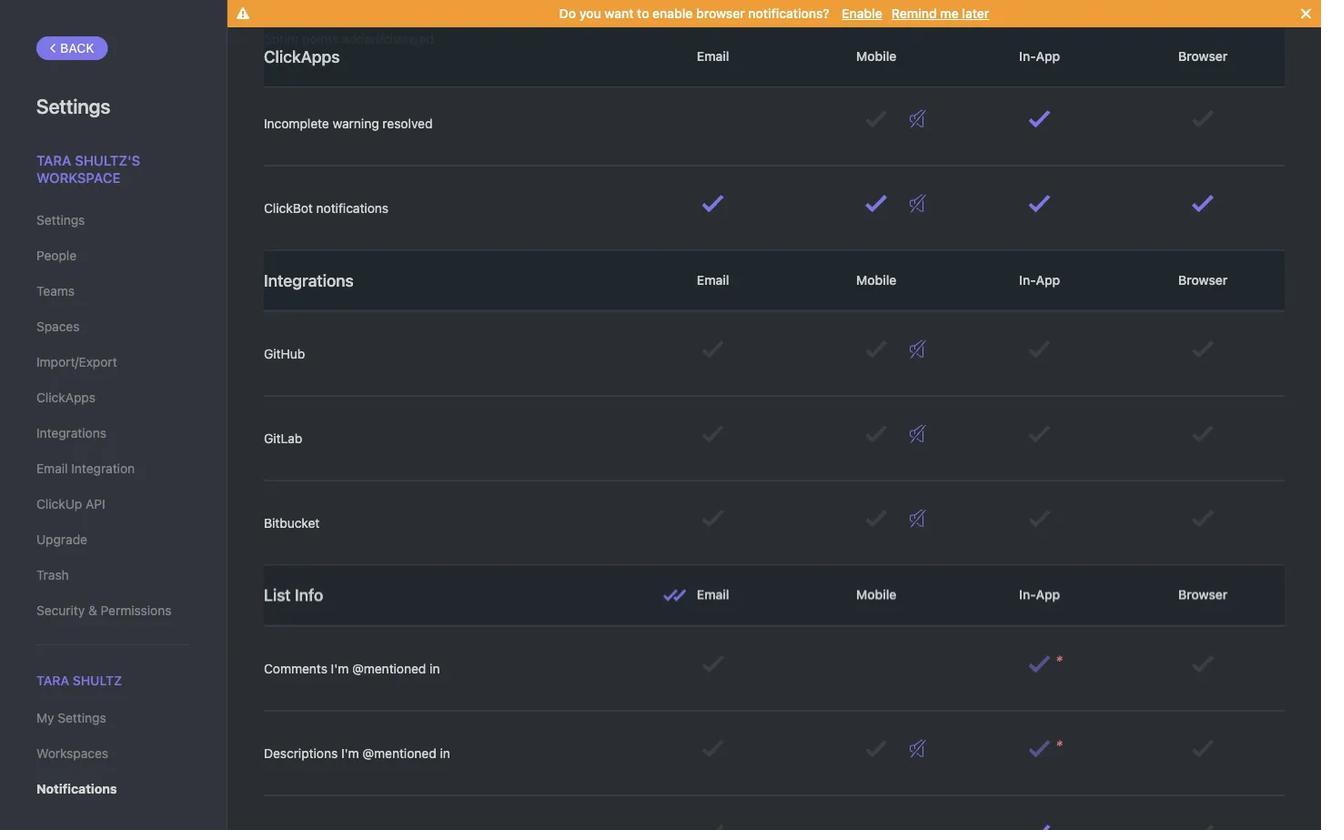 Task type: locate. For each thing, give the bounding box(es) containing it.
browser for integrations
[[1175, 272, 1231, 287]]

integrations
[[264, 270, 354, 290], [36, 425, 106, 441]]

3 off image from the top
[[910, 740, 927, 758]]

1 horizontal spatial integrations
[[264, 270, 354, 290]]

clickapps down import/export on the left top of the page
[[36, 390, 96, 405]]

people link
[[36, 240, 190, 271]]

settings
[[36, 94, 110, 117], [36, 213, 85, 228], [58, 711, 106, 726]]

1 in- from the top
[[1020, 49, 1036, 64]]

remind
[[892, 6, 937, 21]]

1 off image from the top
[[910, 25, 927, 43]]

workspace
[[36, 170, 121, 186]]

security & permissions
[[36, 603, 172, 618]]

1 vertical spatial in-
[[1020, 272, 1036, 287]]

later
[[962, 6, 990, 21]]

tara up 'workspace' on the left of the page
[[36, 152, 71, 168]]

4 off image from the top
[[910, 340, 927, 358]]

2 vertical spatial in-
[[1020, 587, 1036, 602]]

in-app for integrations
[[1016, 272, 1064, 287]]

2 vertical spatial mobile
[[853, 587, 900, 602]]

tara up my
[[36, 673, 69, 688]]

clickapps link
[[36, 382, 190, 413]]

1 vertical spatial @mentioned
[[363, 745, 437, 760]]

app for list info
[[1036, 587, 1061, 602]]

1 vertical spatial mobile
[[853, 272, 900, 287]]

in-app for clickapps
[[1016, 49, 1064, 64]]

browser for clickapps
[[1175, 49, 1231, 64]]

i'm for comments
[[331, 661, 349, 676]]

do you want to enable browser notifications? enable remind me later
[[559, 6, 990, 21]]

settings element
[[0, 0, 228, 830]]

0 vertical spatial integrations
[[264, 270, 354, 290]]

clickapps inside clickapps 'link'
[[36, 390, 96, 405]]

my settings
[[36, 711, 106, 726]]

settings right my
[[58, 711, 106, 726]]

off image for list info
[[910, 740, 927, 758]]

notifications
[[36, 782, 117, 797]]

tara inside tara shultz's workspace
[[36, 152, 71, 168]]

enable
[[653, 6, 693, 21]]

1 vertical spatial integrations
[[36, 425, 106, 441]]

2 app from the top
[[1036, 272, 1061, 287]]

app for clickapps
[[1036, 49, 1061, 64]]

1 browser from the top
[[1175, 49, 1231, 64]]

i'm
[[331, 661, 349, 676], [341, 745, 359, 760]]

tara
[[36, 152, 71, 168], [36, 673, 69, 688]]

1 vertical spatial browser
[[1175, 272, 1231, 287]]

0 vertical spatial in-app
[[1016, 49, 1064, 64]]

in- for clickapps
[[1020, 49, 1036, 64]]

1 vertical spatial tara
[[36, 673, 69, 688]]

1 vertical spatial app
[[1036, 272, 1061, 287]]

2 vertical spatial in-app
[[1016, 587, 1064, 602]]

0 vertical spatial in-
[[1020, 49, 1036, 64]]

0 vertical spatial @mentioned
[[352, 661, 426, 676]]

2 browser from the top
[[1175, 272, 1231, 287]]

tara for tara shultz's workspace
[[36, 152, 71, 168]]

i'm right comments
[[331, 661, 349, 676]]

in-
[[1020, 49, 1036, 64], [1020, 272, 1036, 287], [1020, 587, 1036, 602]]

3 off image from the top
[[910, 194, 927, 213]]

incomplete
[[264, 116, 329, 131]]

clickup api
[[36, 496, 105, 512]]

import/export
[[36, 355, 117, 370]]

0 horizontal spatial clickapps
[[36, 390, 96, 405]]

added/changed
[[342, 31, 434, 46]]

3 in- from the top
[[1020, 587, 1036, 602]]

integrations down clickbot notifications
[[264, 270, 354, 290]]

info
[[295, 585, 323, 605]]

2 off image from the top
[[910, 110, 927, 128]]

0 vertical spatial in
[[430, 661, 440, 676]]

sprint points added/changed
[[264, 31, 434, 46]]

off image
[[910, 425, 927, 443], [910, 509, 927, 527], [910, 740, 927, 758]]

0 vertical spatial off image
[[910, 425, 927, 443]]

app
[[1036, 49, 1061, 64], [1036, 272, 1061, 287], [1036, 587, 1061, 602]]

api
[[86, 496, 105, 512]]

3 app from the top
[[1036, 587, 1061, 602]]

2 vertical spatial off image
[[910, 740, 927, 758]]

in-app for list info
[[1016, 587, 1064, 602]]

0 vertical spatial i'm
[[331, 661, 349, 676]]

descriptions i'm @mentioned in
[[264, 745, 450, 760]]

list info
[[264, 585, 323, 605]]

clickapps down points
[[264, 47, 340, 66]]

tara shultz
[[36, 673, 122, 688]]

settings up people
[[36, 213, 85, 228]]

1 tara from the top
[[36, 152, 71, 168]]

1 mobile from the top
[[853, 49, 900, 64]]

0 vertical spatial settings
[[36, 94, 110, 117]]

2 in- from the top
[[1020, 272, 1036, 287]]

in for descriptions i'm @mentioned in
[[440, 745, 450, 760]]

0 vertical spatial app
[[1036, 49, 1061, 64]]

mobile for integrations
[[853, 272, 900, 287]]

i'm for descriptions
[[341, 745, 359, 760]]

sprint
[[264, 31, 299, 46]]

notifications
[[316, 200, 389, 215]]

&
[[88, 603, 97, 618]]

0 vertical spatial browser
[[1175, 49, 1231, 64]]

0 vertical spatial clickapps
[[264, 47, 340, 66]]

clickapps
[[264, 47, 340, 66], [36, 390, 96, 405]]

off image
[[910, 25, 927, 43], [910, 110, 927, 128], [910, 194, 927, 213], [910, 340, 927, 358]]

1 vertical spatial i'm
[[341, 745, 359, 760]]

@mentioned
[[352, 661, 426, 676], [363, 745, 437, 760]]

2 mobile from the top
[[853, 272, 900, 287]]

1 in-app from the top
[[1016, 49, 1064, 64]]

1 vertical spatial in-app
[[1016, 272, 1064, 287]]

email
[[694, 49, 733, 64], [694, 272, 733, 287], [36, 461, 68, 476], [694, 587, 733, 602]]

1 app from the top
[[1036, 49, 1061, 64]]

email integration
[[36, 461, 135, 476]]

2 vertical spatial browser
[[1175, 587, 1231, 602]]

in- for integrations
[[1020, 272, 1036, 287]]

integrations up email integration
[[36, 425, 106, 441]]

1 vertical spatial clickapps
[[36, 390, 96, 405]]

off image for github
[[910, 340, 927, 358]]

comments i'm @mentioned in
[[264, 661, 440, 676]]

in-app
[[1016, 49, 1064, 64], [1016, 272, 1064, 287], [1016, 587, 1064, 602]]

trash link
[[36, 560, 190, 591]]

0 vertical spatial mobile
[[853, 49, 900, 64]]

comments
[[264, 661, 328, 676]]

clickbot notifications
[[264, 200, 389, 215]]

2 in-app from the top
[[1016, 272, 1064, 287]]

i'm right descriptions
[[341, 745, 359, 760]]

me
[[940, 6, 959, 21]]

off image for integrations
[[910, 425, 927, 443]]

to
[[637, 6, 649, 21]]

github
[[264, 346, 305, 361]]

2 tara from the top
[[36, 673, 69, 688]]

my
[[36, 711, 54, 726]]

0 horizontal spatial integrations
[[36, 425, 106, 441]]

notifications?
[[748, 6, 830, 21]]

0 vertical spatial tara
[[36, 152, 71, 168]]

in
[[430, 661, 440, 676], [440, 745, 450, 760]]

browser
[[1175, 49, 1231, 64], [1175, 272, 1231, 287], [1175, 587, 1231, 602]]

2 vertical spatial app
[[1036, 587, 1061, 602]]

integrations link
[[36, 418, 190, 449]]

1 off image from the top
[[910, 425, 927, 443]]

browser for list info
[[1175, 587, 1231, 602]]

3 browser from the top
[[1175, 587, 1231, 602]]

settings down back link at the left top of page
[[36, 94, 110, 117]]

3 in-app from the top
[[1016, 587, 1064, 602]]

teams link
[[36, 276, 190, 307]]

mobile for clickapps
[[853, 49, 900, 64]]

1 vertical spatial in
[[440, 745, 450, 760]]

1 vertical spatial off image
[[910, 509, 927, 527]]

3 mobile from the top
[[853, 587, 900, 602]]

mobile
[[853, 49, 900, 64], [853, 272, 900, 287], [853, 587, 900, 602]]



Task type: describe. For each thing, give the bounding box(es) containing it.
clickbot
[[264, 200, 313, 215]]

2 off image from the top
[[910, 509, 927, 527]]

1 vertical spatial settings
[[36, 213, 85, 228]]

descriptions
[[264, 745, 338, 760]]

upgrade
[[36, 532, 87, 547]]

in for comments i'm @mentioned in
[[430, 661, 440, 676]]

browser
[[696, 6, 745, 21]]

teams
[[36, 284, 75, 299]]

integration
[[71, 461, 135, 476]]

2 vertical spatial settings
[[58, 711, 106, 726]]

tara for tara shultz
[[36, 673, 69, 688]]

@mentioned for descriptions i'm @mentioned in
[[363, 745, 437, 760]]

workspaces
[[36, 746, 108, 761]]

list
[[264, 585, 291, 605]]

email integration link
[[36, 453, 190, 484]]

points
[[303, 31, 339, 46]]

@mentioned for comments i'm @mentioned in
[[352, 661, 426, 676]]

workspaces link
[[36, 738, 190, 769]]

my settings link
[[36, 703, 190, 734]]

you
[[580, 6, 601, 21]]

permissions
[[101, 603, 172, 618]]

off image for clickbot notifications
[[910, 194, 927, 213]]

shultz
[[73, 673, 122, 688]]

trash
[[36, 567, 69, 582]]

warning
[[333, 116, 379, 131]]

enable
[[842, 6, 883, 21]]

security
[[36, 603, 85, 618]]

settings link
[[36, 205, 190, 236]]

in- for list info
[[1020, 587, 1036, 602]]

email inside email integration link
[[36, 461, 68, 476]]

spaces link
[[36, 311, 190, 342]]

clickup api link
[[36, 489, 190, 520]]

off image for sprint points added/changed
[[910, 25, 927, 43]]

do
[[559, 6, 576, 21]]

spaces
[[36, 319, 80, 334]]

want
[[605, 6, 634, 21]]

integrations inside settings element
[[36, 425, 106, 441]]

tara shultz's workspace
[[36, 152, 140, 186]]

resolved
[[383, 116, 433, 131]]

import/export link
[[36, 347, 190, 378]]

upgrade link
[[36, 524, 190, 555]]

incomplete warning resolved
[[264, 116, 433, 131]]

gitlab
[[264, 430, 303, 445]]

security & permissions link
[[36, 595, 190, 626]]

bitbucket
[[264, 515, 320, 530]]

clickup
[[36, 496, 82, 512]]

mobile for list info
[[853, 587, 900, 602]]

1 horizontal spatial clickapps
[[264, 47, 340, 66]]

back
[[60, 41, 94, 56]]

app for integrations
[[1036, 272, 1061, 287]]

shultz's
[[75, 152, 140, 168]]

notifications link
[[36, 774, 190, 805]]

back link
[[36, 36, 108, 60]]

people
[[36, 248, 77, 263]]



Task type: vqa. For each thing, say whether or not it's contained in the screenshot.
Email Integration link
yes



